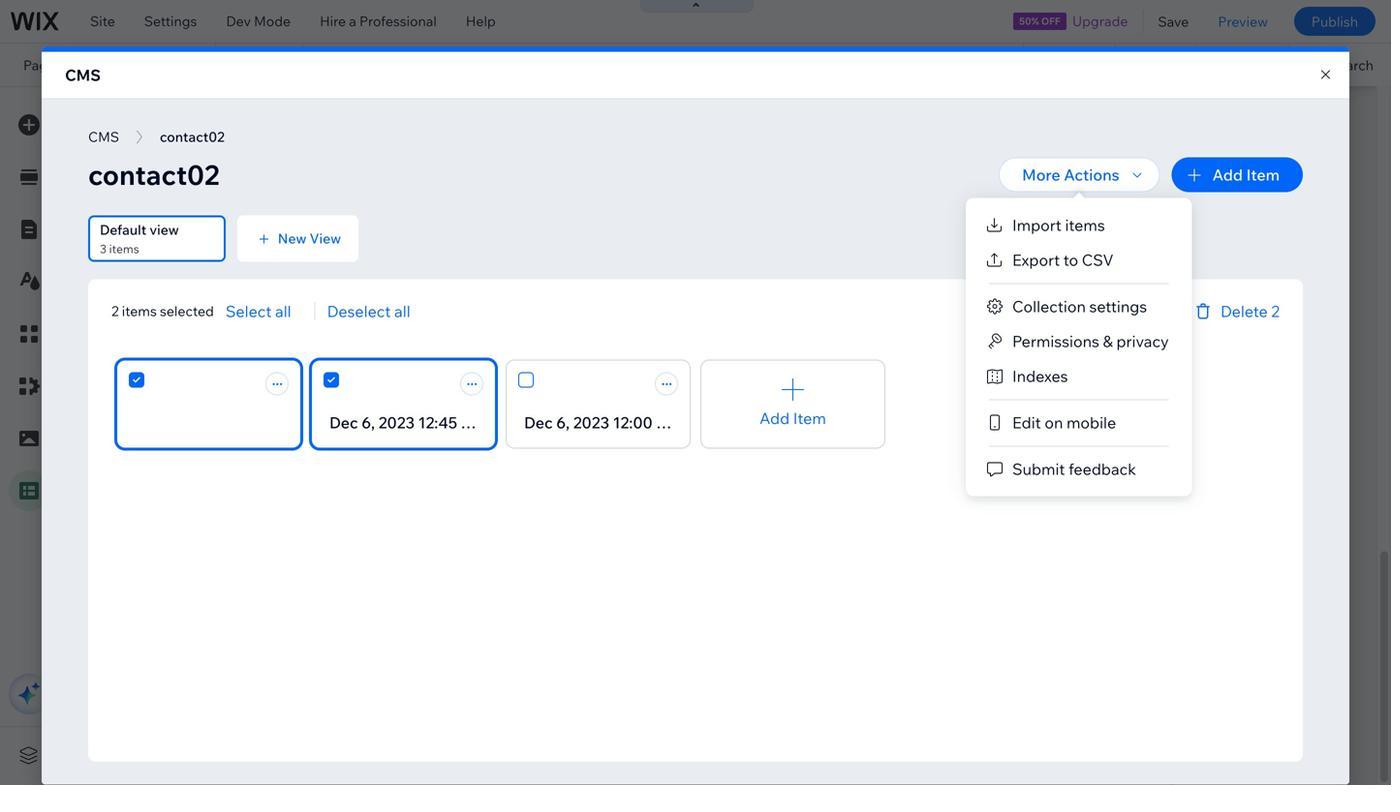 Task type: describe. For each thing, give the bounding box(es) containing it.
mode
[[254, 13, 291, 30]]

permissions:
[[316, 247, 384, 261]]

projects
[[73, 56, 146, 73]]

a for professional
[[349, 13, 356, 30]]

submissions
[[418, 247, 485, 261]]

learn more
[[82, 223, 154, 240]]

preview
[[1218, 13, 1268, 30]]

more
[[121, 223, 154, 240]]

hire a professional
[[320, 13, 437, 30]]

save
[[1158, 13, 1189, 30]]

dev mode
[[226, 13, 291, 30]]

add a preset
[[400, 747, 480, 764]]

publish
[[1312, 13, 1359, 30]]

preview button
[[1204, 0, 1283, 43]]

off
[[1042, 15, 1061, 27]]

contact02
[[316, 228, 380, 245]]

search button
[[1289, 44, 1392, 86]]

contact02 permissions: form submissions
[[316, 228, 485, 261]]

add a preset button
[[400, 747, 480, 765]]

50% off
[[1020, 15, 1061, 27]]



Task type: vqa. For each thing, say whether or not it's contained in the screenshot.
Store
no



Task type: locate. For each thing, give the bounding box(es) containing it.
0 horizontal spatial a
[[349, 13, 356, 30]]

0 vertical spatial a
[[349, 13, 356, 30]]

a for preset
[[429, 747, 436, 764]]

a inside button
[[429, 747, 436, 764]]

cms
[[65, 65, 101, 85]]

search
[[1330, 56, 1374, 73]]

dev
[[226, 13, 251, 30]]

save button
[[1144, 0, 1204, 43]]

learn
[[82, 223, 118, 240]]

main
[[82, 157, 113, 174]]

professional
[[360, 13, 437, 30]]

a right add
[[429, 747, 436, 764]]

1 horizontal spatial a
[[429, 747, 436, 764]]

preset
[[439, 747, 480, 764]]

form
[[387, 247, 415, 261]]

upgrade
[[1073, 13, 1128, 30]]

1 vertical spatial a
[[429, 747, 436, 764]]

settings
[[144, 13, 197, 30]]

publish button
[[1295, 7, 1376, 36]]

a right hire
[[349, 13, 356, 30]]

help
[[466, 13, 496, 30]]

site
[[90, 13, 115, 30]]

a
[[349, 13, 356, 30], [429, 747, 436, 764]]

hire
[[320, 13, 346, 30]]

50%
[[1020, 15, 1039, 27]]

add
[[400, 747, 426, 764]]



